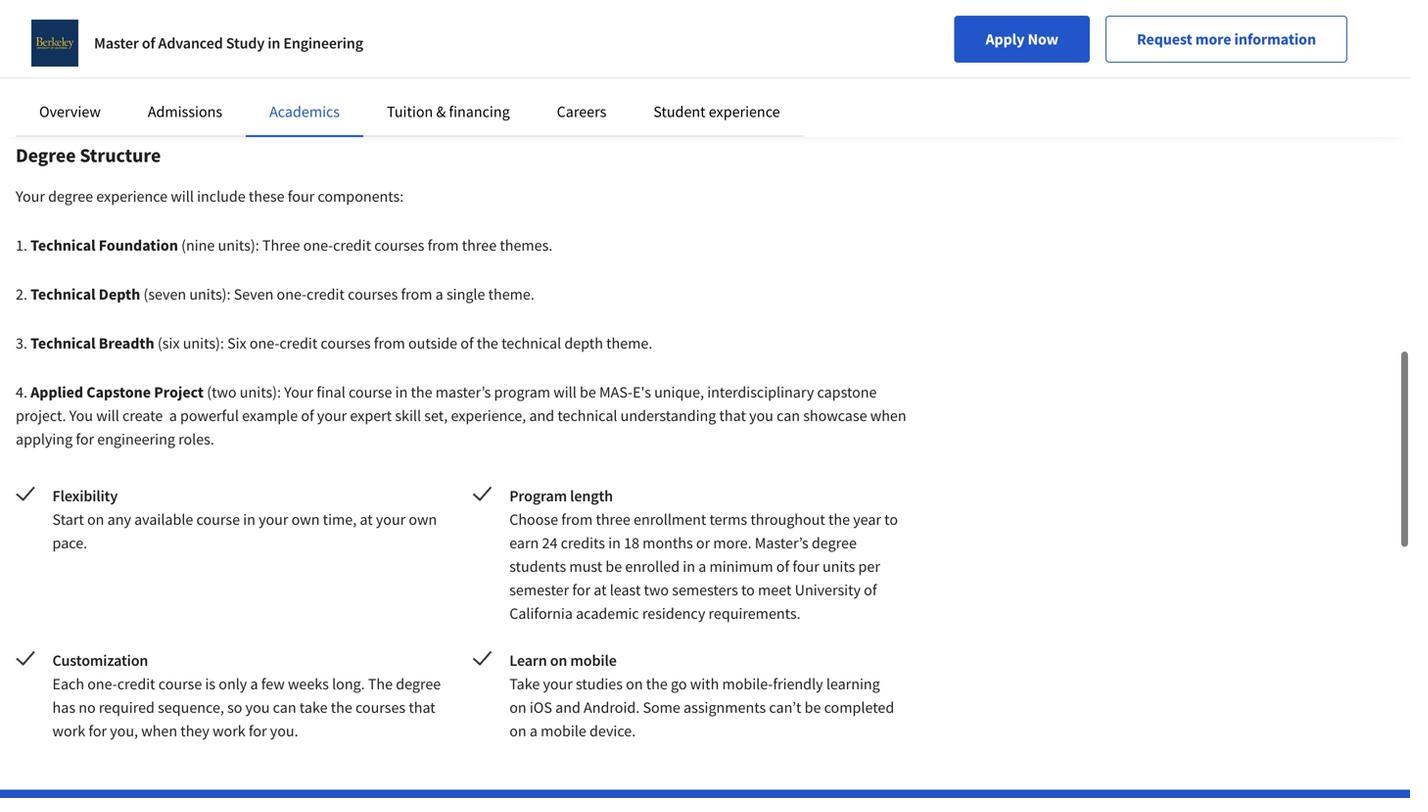 Task type: describe. For each thing, give the bounding box(es) containing it.
themes.
[[500, 236, 553, 255]]

one- for seven
[[277, 285, 307, 304]]

0 vertical spatial technical
[[502, 334, 562, 353]]

your right "time,"
[[376, 510, 406, 530]]

request more information
[[1137, 29, 1317, 49]]

4. applied capstone project
[[16, 383, 204, 402]]

units): for three
[[218, 236, 259, 255]]

0 vertical spatial four
[[288, 187, 315, 206]]

year
[[854, 510, 882, 530]]

program
[[494, 383, 551, 402]]

include
[[197, 187, 246, 206]]

your inside "learn on mobile take your studies on the go with mobile-friendly learning on ios and android. some assignments can't be completed on a mobile device."
[[543, 675, 573, 694]]

courses for a
[[348, 285, 398, 304]]

e's
[[633, 383, 651, 402]]

requirements.
[[709, 604, 801, 624]]

or
[[696, 533, 710, 553]]

no
[[79, 698, 96, 718]]

4. for 4. advanced manufacturing and materials
[[16, 20, 27, 40]]

they
[[181, 722, 210, 741]]

a inside "customization each one-credit course is only a few weeks long. the degree has no required sequence, so you can take the courses that work for you, when they work for you."
[[250, 675, 258, 694]]

powerful
[[180, 406, 239, 426]]

per
[[859, 557, 881, 577]]

one- inside "customization each one-credit course is only a few weeks long. the degree has no required sequence, so you can take the courses that work for you, when they work for you."
[[87, 675, 117, 694]]

time,
[[323, 510, 357, 530]]

1 vertical spatial will
[[554, 383, 577, 402]]

information
[[1235, 29, 1317, 49]]

on inside flexibility start on any available course in your own time, at your own pace.
[[87, 510, 104, 530]]

throughout
[[751, 510, 826, 530]]

tuition & financing link
[[387, 102, 510, 121]]

from for outside
[[374, 334, 405, 353]]

of down the master's
[[777, 557, 790, 577]]

skill
[[395, 406, 421, 426]]

0 vertical spatial three
[[462, 236, 497, 255]]

from for a
[[401, 285, 433, 304]]

any
[[107, 510, 131, 530]]

your left "time,"
[[259, 510, 288, 530]]

master's
[[436, 383, 491, 402]]

course inside flexibility start on any available course in your own time, at your own pace.
[[196, 510, 240, 530]]

and left study
[[196, 20, 221, 40]]

on left the ios
[[510, 698, 527, 718]]

roles.
[[178, 430, 214, 449]]

the
[[368, 675, 393, 694]]

mobile-
[[723, 675, 773, 694]]

tuition & financing
[[387, 102, 510, 121]]

go
[[671, 675, 687, 694]]

components:
[[318, 187, 404, 206]]

one- for three
[[303, 236, 333, 255]]

take
[[510, 675, 540, 694]]

available
[[134, 510, 193, 530]]

a inside "learn on mobile take your studies on the go with mobile-friendly learning on ios and android. some assignments can't be completed on a mobile device."
[[530, 722, 538, 741]]

showcase
[[804, 406, 868, 426]]

each
[[52, 675, 84, 694]]

can't
[[769, 698, 802, 718]]

1 horizontal spatial experience
[[709, 102, 780, 121]]

you
[[69, 406, 93, 426]]

power,
[[98, 69, 142, 89]]

for inside program length choose from three enrollment terms throughout the year to earn 24 credits in 18 months or more. master's degree students must be enrolled in a minimum of four units per semester for at least two semesters to meet university of california academic residency requirements.
[[572, 581, 591, 600]]

of inside (two units): your final course in the master's program will be mas-e's unique, interdisciplinary capstone project. you will create  a powerful example of your expert skill set, experience, and technical understanding that you can showcase when applying for engineering roles.
[[301, 406, 314, 426]]

mas-
[[600, 383, 633, 402]]

2 work from the left
[[213, 722, 246, 741]]

be inside (two units): your final course in the master's program will be mas-e's unique, interdisciplinary capstone project. you will create  a powerful example of your expert skill set, experience, and technical understanding that you can showcase when applying for engineering roles.
[[580, 383, 597, 402]]

your inside (two units): your final course in the master's program will be mas-e's unique, interdisciplinary capstone project. you will create  a powerful example of your expert skill set, experience, and technical understanding that you can showcase when applying for engineering roles.
[[284, 383, 314, 402]]

long.
[[332, 675, 365, 694]]

project
[[154, 383, 204, 402]]

master
[[94, 33, 139, 53]]

in right study
[[268, 33, 280, 53]]

of right outside
[[461, 334, 474, 353]]

in inside (two units): your final course in the master's program will be mas-e's unique, interdisciplinary capstone project. you will create  a powerful example of your expert skill set, experience, and technical understanding that you can showcase when applying for engineering roles.
[[395, 383, 408, 402]]

depth
[[99, 285, 140, 304]]

master of advanced study in engineering
[[94, 33, 363, 53]]

pace.
[[52, 533, 87, 553]]

24
[[542, 533, 558, 553]]

start
[[52, 510, 84, 530]]

units): for six
[[183, 334, 224, 353]]

semesters
[[672, 581, 739, 600]]

studies
[[576, 675, 623, 694]]

study
[[226, 33, 265, 53]]

you inside "customization each one-credit course is only a few weeks long. the degree has no required sequence, so you can take the courses that work for you, when they work for you."
[[246, 698, 270, 718]]

length
[[570, 486, 613, 506]]

a left single
[[436, 285, 444, 304]]

&
[[436, 102, 446, 121]]

set,
[[424, 406, 448, 426]]

(two
[[207, 383, 237, 402]]

0 vertical spatial degree
[[48, 187, 93, 206]]

assignments
[[684, 698, 766, 718]]

0 horizontal spatial theme.
[[489, 285, 535, 304]]

unique,
[[655, 383, 704, 402]]

these
[[249, 187, 285, 206]]

on right learn
[[550, 651, 568, 671]]

course for in
[[349, 383, 392, 402]]

careers link
[[557, 102, 607, 121]]

technical inside (two units): your final course in the master's program will be mas-e's unique, interdisciplinary capstone project. you will create  a powerful example of your expert skill set, experience, and technical understanding that you can showcase when applying for engineering roles.
[[558, 406, 618, 426]]

seven
[[234, 285, 274, 304]]

0 vertical spatial mobile
[[571, 651, 617, 671]]

residency
[[643, 604, 706, 624]]

you inside (two units): your final course in the master's program will be mas-e's unique, interdisciplinary capstone project. you will create  a powerful example of your expert skill set, experience, and technical understanding that you can showcase when applying for engineering roles.
[[750, 406, 774, 426]]

capstone
[[818, 383, 877, 402]]

program
[[510, 486, 567, 506]]

the inside "customization each one-credit course is only a few weeks long. the degree has no required sequence, so you can take the courses that work for you, when they work for you."
[[331, 698, 352, 718]]

student experience
[[654, 102, 780, 121]]

technical for 3.
[[31, 334, 96, 353]]

0 vertical spatial will
[[171, 187, 194, 206]]

terms
[[710, 510, 748, 530]]

courses for outside
[[321, 334, 371, 353]]

some
[[643, 698, 681, 718]]

enrolled
[[625, 557, 680, 577]]

experience,
[[451, 406, 526, 426]]

4. advanced manufacturing and materials
[[16, 20, 284, 40]]

credit for seven
[[307, 285, 345, 304]]

2 vertical spatial will
[[96, 406, 119, 426]]

manufacturing
[[98, 20, 193, 40]]

two
[[644, 581, 669, 600]]

expert
[[350, 406, 392, 426]]

credit inside "customization each one-credit course is only a few weeks long. the degree has no required sequence, so you can take the courses that work for you, when they work for you."
[[117, 675, 155, 694]]

apply now button
[[955, 16, 1090, 63]]

completed
[[825, 698, 895, 718]]

required
[[99, 698, 155, 718]]

2. technical depth (seven units): seven one-credit courses from a single theme.
[[16, 285, 535, 304]]

more
[[1196, 29, 1232, 49]]

six
[[227, 334, 247, 353]]

interdisciplinary
[[708, 383, 814, 402]]

four inside program length choose from three enrollment terms throughout the year to earn 24 credits in 18 months or more. master's degree students must be enrolled in a minimum of four units per semester for at least two semesters to meet university of california academic residency requirements.
[[793, 557, 820, 577]]

admissions link
[[148, 102, 222, 121]]

flexibility
[[52, 486, 118, 506]]

request
[[1137, 29, 1193, 49]]

applying
[[16, 430, 73, 449]]

1.
[[16, 236, 27, 255]]

degree inside "customization each one-credit course is only a few weeks long. the degree has no required sequence, so you can take the courses that work for you, when they work for you."
[[396, 675, 441, 694]]

you.
[[270, 722, 298, 741]]



Task type: vqa. For each thing, say whether or not it's contained in the screenshot.
second Skills you'll gain from the right
no



Task type: locate. For each thing, give the bounding box(es) containing it.
when inside "customization each one-credit course is only a few weeks long. the degree has no required sequence, so you can take the courses that work for you, when they work for you."
[[141, 722, 177, 741]]

a left the few
[[250, 675, 258, 694]]

experience right "student"
[[709, 102, 780, 121]]

technical right 3. on the left top
[[31, 334, 96, 353]]

can up you.
[[273, 698, 296, 718]]

degree up units
[[812, 533, 857, 553]]

at
[[360, 510, 373, 530], [594, 581, 607, 600]]

tuition
[[387, 102, 433, 121]]

units): for seven
[[189, 285, 231, 304]]

3. technical breadth (six units): six one-credit courses from outside of the technical depth theme.
[[16, 334, 653, 353]]

in up semesters
[[683, 557, 696, 577]]

in up skill
[[395, 383, 408, 402]]

financing
[[449, 102, 510, 121]]

0 vertical spatial be
[[580, 383, 597, 402]]

2 own from the left
[[409, 510, 437, 530]]

in
[[268, 33, 280, 53], [395, 383, 408, 402], [243, 510, 256, 530], [609, 533, 621, 553], [683, 557, 696, 577]]

technical for 1.
[[31, 236, 96, 255]]

overview link
[[39, 102, 101, 121]]

course inside (two units): your final course in the master's program will be mas-e's unique, interdisciplinary capstone project. you will create  a powerful example of your expert skill set, experience, and technical understanding that you can showcase when applying for engineering roles.
[[349, 383, 392, 402]]

theme. right depth
[[607, 334, 653, 353]]

0 horizontal spatial you
[[246, 698, 270, 718]]

1 horizontal spatial be
[[606, 557, 622, 577]]

3 technical from the top
[[31, 334, 96, 353]]

0 vertical spatial at
[[360, 510, 373, 530]]

1 horizontal spatial will
[[171, 187, 194, 206]]

0 horizontal spatial experience
[[96, 187, 168, 206]]

for down no
[[88, 722, 107, 741]]

1 horizontal spatial when
[[871, 406, 907, 426]]

technical
[[502, 334, 562, 353], [558, 406, 618, 426]]

will left include
[[171, 187, 194, 206]]

courses up final
[[321, 334, 371, 353]]

1 vertical spatial be
[[606, 557, 622, 577]]

1 vertical spatial technical
[[31, 285, 96, 304]]

at inside flexibility start on any available course in your own time, at your own pace.
[[360, 510, 373, 530]]

three inside program length choose from three enrollment terms throughout the year to earn 24 credits in 18 months or more. master's degree students must be enrolled in a minimum of four units per semester for at least two semesters to meet university of california academic residency requirements.
[[596, 510, 631, 530]]

1 vertical spatial 4.
[[16, 383, 27, 402]]

the inside program length choose from three enrollment terms throughout the year to earn 24 credits in 18 months or more. master's degree students must be enrolled in a minimum of four units per semester for at least two semesters to meet university of california academic residency requirements.
[[829, 510, 850, 530]]

0 horizontal spatial to
[[742, 581, 755, 600]]

0 vertical spatial to
[[885, 510, 898, 530]]

(two units): your final course in the master's program will be mas-e's unique, interdisciplinary capstone project. you will create  a powerful example of your expert skill set, experience, and technical understanding that you can showcase when applying for engineering roles.
[[16, 383, 907, 449]]

technical up 'program'
[[502, 334, 562, 353]]

a down or
[[699, 557, 707, 577]]

1 horizontal spatial theme.
[[607, 334, 653, 353]]

customization each one-credit course is only a few weeks long. the degree has no required sequence, so you can take the courses that work for you, when they work for you.
[[52, 651, 441, 741]]

of right example
[[301, 406, 314, 426]]

units): up example
[[240, 383, 281, 402]]

will down 4. applied capstone project
[[96, 406, 119, 426]]

learn
[[510, 651, 547, 671]]

the down long.
[[331, 698, 352, 718]]

0 vertical spatial can
[[777, 406, 800, 426]]

on up android.
[[626, 675, 643, 694]]

academics link
[[270, 102, 340, 121]]

to right year
[[885, 510, 898, 530]]

in left 18
[[609, 533, 621, 553]]

master's
[[755, 533, 809, 553]]

single
[[447, 285, 485, 304]]

2 horizontal spatial be
[[805, 698, 821, 718]]

few
[[261, 675, 285, 694]]

0 horizontal spatial degree
[[48, 187, 93, 206]]

understanding
[[621, 406, 717, 426]]

0 vertical spatial technical
[[31, 236, 96, 255]]

1 own from the left
[[292, 510, 320, 530]]

with
[[690, 675, 719, 694]]

5. electrical, power, and autonomous systems
[[16, 69, 316, 89]]

be left mas-
[[580, 383, 597, 402]]

credit up 3. technical breadth (six units): six one-credit courses from outside of the technical depth theme.
[[307, 285, 345, 304]]

in inside flexibility start on any available course in your own time, at your own pace.
[[243, 510, 256, 530]]

device.
[[590, 722, 636, 741]]

earn
[[510, 533, 539, 553]]

on down take
[[510, 722, 527, 741]]

technical down mas-
[[558, 406, 618, 426]]

1 vertical spatial your
[[284, 383, 314, 402]]

course for is
[[159, 675, 202, 694]]

units): inside (two units): your final course in the master's program will be mas-e's unique, interdisciplinary capstone project. you will create  a powerful example of your expert skill set, experience, and technical understanding that you can showcase when applying for engineering roles.
[[240, 383, 281, 402]]

advanced
[[31, 20, 95, 40], [158, 33, 223, 53]]

units): left six at the top of the page
[[183, 334, 224, 353]]

a inside (two units): your final course in the master's program will be mas-e's unique, interdisciplinary capstone project. you will create  a powerful example of your expert skill set, experience, and technical understanding that you can showcase when applying for engineering roles.
[[169, 406, 177, 426]]

units):
[[218, 236, 259, 255], [189, 285, 231, 304], [183, 334, 224, 353], [240, 383, 281, 402]]

mobile down the ios
[[541, 722, 587, 741]]

1 vertical spatial degree
[[812, 533, 857, 553]]

0 vertical spatial that
[[720, 406, 746, 426]]

that
[[720, 406, 746, 426], [409, 698, 436, 718]]

university
[[795, 581, 861, 600]]

degree down degree structure
[[48, 187, 93, 206]]

flexibility start on any available course in your own time, at your own pace.
[[52, 486, 437, 553]]

be up least
[[606, 557, 622, 577]]

and down 'program'
[[530, 406, 555, 426]]

and right power, at top left
[[146, 69, 171, 89]]

0 horizontal spatial four
[[288, 187, 315, 206]]

a down the ios
[[530, 722, 538, 741]]

three
[[262, 236, 300, 255]]

a inside program length choose from three enrollment terms throughout the year to earn 24 credits in 18 months or more. master's degree students must be enrolled in a minimum of four units per semester for at least two semesters to meet university of california academic residency requirements.
[[699, 557, 707, 577]]

0 vertical spatial you
[[750, 406, 774, 426]]

0 horizontal spatial three
[[462, 236, 497, 255]]

2 vertical spatial technical
[[31, 334, 96, 353]]

1 horizontal spatial can
[[777, 406, 800, 426]]

depth
[[565, 334, 603, 353]]

2 vertical spatial course
[[159, 675, 202, 694]]

final
[[317, 383, 346, 402]]

engineering
[[97, 430, 175, 449]]

one- right three
[[303, 236, 333, 255]]

that inside (two units): your final course in the master's program will be mas-e's unique, interdisciplinary capstone project. you will create  a powerful example of your expert skill set, experience, and technical understanding that you can showcase when applying for engineering roles.
[[720, 406, 746, 426]]

degree
[[48, 187, 93, 206], [812, 533, 857, 553], [396, 675, 441, 694]]

1 technical from the top
[[31, 236, 96, 255]]

your left final
[[284, 383, 314, 402]]

enrollment
[[634, 510, 707, 530]]

course right available at the left bottom
[[196, 510, 240, 530]]

the inside "learn on mobile take your studies on the go with mobile-friendly learning on ios and android. some assignments can't be completed on a mobile device."
[[646, 675, 668, 694]]

when inside (two units): your final course in the master's program will be mas-e's unique, interdisciplinary capstone project. you will create  a powerful example of your expert skill set, experience, and technical understanding that you can showcase when applying for engineering roles.
[[871, 406, 907, 426]]

academics
[[270, 102, 340, 121]]

1 vertical spatial four
[[793, 557, 820, 577]]

the up skill
[[411, 383, 433, 402]]

academic
[[576, 604, 639, 624]]

1 vertical spatial experience
[[96, 187, 168, 206]]

experience down structure on the left of page
[[96, 187, 168, 206]]

credit down 2. technical depth (seven units): seven one-credit courses from a single theme.
[[280, 334, 318, 353]]

courses inside "customization each one-credit course is only a few weeks long. the degree has no required sequence, so you can take the courses that work for you, when they work for you."
[[356, 698, 406, 718]]

courses up 3. technical breadth (six units): six one-credit courses from outside of the technical depth theme.
[[348, 285, 398, 304]]

electrical,
[[31, 69, 95, 89]]

work
[[52, 722, 85, 741], [213, 722, 246, 741]]

your down degree in the left of the page
[[16, 187, 45, 206]]

take
[[300, 698, 328, 718]]

course inside "customization each one-credit course is only a few weeks long. the degree has no required sequence, so you can take the courses that work for you, when they work for you."
[[159, 675, 202, 694]]

when down the capstone
[[871, 406, 907, 426]]

uc berkeley college of engineering logo image
[[31, 20, 78, 67]]

breadth
[[99, 334, 154, 353]]

degree
[[16, 143, 76, 168]]

for
[[76, 430, 94, 449], [572, 581, 591, 600], [88, 722, 107, 741], [249, 722, 267, 741]]

at inside program length choose from three enrollment terms throughout the year to earn 24 credits in 18 months or more. master's degree students must be enrolled in a minimum of four units per semester for at least two semesters to meet university of california academic residency requirements.
[[594, 581, 607, 600]]

only
[[219, 675, 247, 694]]

1 vertical spatial can
[[273, 698, 296, 718]]

customization
[[52, 651, 148, 671]]

theme. right single
[[489, 285, 535, 304]]

the
[[477, 334, 499, 353], [411, 383, 433, 402], [829, 510, 850, 530], [646, 675, 668, 694], [331, 698, 352, 718]]

you
[[750, 406, 774, 426], [246, 698, 270, 718]]

1 vertical spatial three
[[596, 510, 631, 530]]

technical right 1.
[[31, 236, 96, 255]]

technical for 2.
[[31, 285, 96, 304]]

3.
[[16, 334, 27, 353]]

2 vertical spatial be
[[805, 698, 821, 718]]

structure
[[80, 143, 161, 168]]

student
[[654, 102, 706, 121]]

technical right 2.
[[31, 285, 96, 304]]

on left any
[[87, 510, 104, 530]]

admissions
[[148, 102, 222, 121]]

courses for three
[[374, 236, 425, 255]]

0 horizontal spatial advanced
[[31, 20, 95, 40]]

from
[[428, 236, 459, 255], [401, 285, 433, 304], [374, 334, 405, 353], [562, 510, 593, 530]]

materials
[[224, 20, 284, 40]]

1 vertical spatial to
[[742, 581, 755, 600]]

the left go
[[646, 675, 668, 694]]

california
[[510, 604, 573, 624]]

degree right the
[[396, 675, 441, 694]]

1 horizontal spatial you
[[750, 406, 774, 426]]

one- right six at the top of the page
[[250, 334, 280, 353]]

course up sequence,
[[159, 675, 202, 694]]

1. technical foundation (nine units): three one-credit courses from three themes.
[[16, 236, 553, 255]]

your down final
[[317, 406, 347, 426]]

for left you.
[[249, 722, 267, 741]]

0 vertical spatial when
[[871, 406, 907, 426]]

and right the ios
[[556, 698, 581, 718]]

2 horizontal spatial will
[[554, 383, 577, 402]]

three left the "themes."
[[462, 236, 497, 255]]

project.
[[16, 406, 66, 426]]

credit up required
[[117, 675, 155, 694]]

can inside "customization each one-credit course is only a few weeks long. the degree has no required sequence, so you can take the courses that work for you, when they work for you."
[[273, 698, 296, 718]]

weeks
[[288, 675, 329, 694]]

courses down the
[[356, 698, 406, 718]]

four up university
[[793, 557, 820, 577]]

be inside "learn on mobile take your studies on the go with mobile-friendly learning on ios and android. some assignments can't be completed on a mobile device."
[[805, 698, 821, 718]]

the inside (two units): your final course in the master's program will be mas-e's unique, interdisciplinary capstone project. you will create  a powerful example of your expert skill set, experience, and technical understanding that you can showcase when applying for engineering roles.
[[411, 383, 433, 402]]

units): left seven
[[189, 285, 231, 304]]

work down so
[[213, 722, 246, 741]]

autonomous
[[174, 69, 258, 89]]

1 horizontal spatial work
[[213, 722, 246, 741]]

units): right (nine
[[218, 236, 259, 255]]

three up 18
[[596, 510, 631, 530]]

that inside "customization each one-credit course is only a few weeks long. the degree has no required sequence, so you can take the courses that work for you, when they work for you."
[[409, 698, 436, 718]]

1 horizontal spatial to
[[885, 510, 898, 530]]

0 horizontal spatial work
[[52, 722, 85, 741]]

4. up "project."
[[16, 383, 27, 402]]

course up expert
[[349, 383, 392, 402]]

1 vertical spatial theme.
[[607, 334, 653, 353]]

0 vertical spatial your
[[16, 187, 45, 206]]

will
[[171, 187, 194, 206], [554, 383, 577, 402], [96, 406, 119, 426]]

18
[[624, 533, 640, 553]]

1 vertical spatial mobile
[[541, 722, 587, 741]]

0 vertical spatial experience
[[709, 102, 780, 121]]

0 vertical spatial course
[[349, 383, 392, 402]]

credit down components:
[[333, 236, 371, 255]]

minimum
[[710, 557, 774, 577]]

of right master
[[142, 33, 155, 53]]

1 vertical spatial you
[[246, 698, 270, 718]]

capstone
[[87, 383, 151, 402]]

be right can't
[[805, 698, 821, 718]]

0 horizontal spatial can
[[273, 698, 296, 718]]

four
[[288, 187, 315, 206], [793, 557, 820, 577]]

0 horizontal spatial your
[[16, 187, 45, 206]]

least
[[610, 581, 641, 600]]

1 vertical spatial technical
[[558, 406, 618, 426]]

be
[[580, 383, 597, 402], [606, 557, 622, 577], [805, 698, 821, 718]]

1 4. from the top
[[16, 20, 27, 40]]

four right "these"
[[288, 187, 315, 206]]

the left year
[[829, 510, 850, 530]]

1 vertical spatial at
[[594, 581, 607, 600]]

one- right seven
[[277, 285, 307, 304]]

and inside "learn on mobile take your studies on the go with mobile-friendly learning on ios and android. some assignments can't be completed on a mobile device."
[[556, 698, 581, 718]]

1 horizontal spatial at
[[594, 581, 607, 600]]

friendly
[[773, 675, 824, 694]]

and inside (two units): your final course in the master's program will be mas-e's unique, interdisciplinary capstone project. you will create  a powerful example of your expert skill set, experience, and technical understanding that you can showcase when applying for engineering roles.
[[530, 406, 555, 426]]

at right "time,"
[[360, 510, 373, 530]]

degree inside program length choose from three enrollment terms throughout the year to earn 24 credits in 18 months or more. master's degree students must be enrolled in a minimum of four units per semester for at least two semesters to meet university of california academic residency requirements.
[[812, 533, 857, 553]]

mobile up studies
[[571, 651, 617, 671]]

one- down "customization"
[[87, 675, 117, 694]]

the down single
[[477, 334, 499, 353]]

0 horizontal spatial at
[[360, 510, 373, 530]]

4. for 4. applied capstone project
[[16, 383, 27, 402]]

advanced up electrical,
[[31, 20, 95, 40]]

example
[[242, 406, 298, 426]]

program length choose from three enrollment terms throughout the year to earn 24 credits in 18 months or more. master's degree students must be enrolled in a minimum of four units per semester for at least two semesters to meet university of california academic residency requirements.
[[510, 486, 898, 624]]

when right you,
[[141, 722, 177, 741]]

from up single
[[428, 236, 459, 255]]

sequence,
[[158, 698, 224, 718]]

0 horizontal spatial will
[[96, 406, 119, 426]]

1 horizontal spatial three
[[596, 510, 631, 530]]

student experience link
[[654, 102, 780, 121]]

for down the must
[[572, 581, 591, 600]]

your up the ios
[[543, 675, 573, 694]]

1 vertical spatial when
[[141, 722, 177, 741]]

a down project
[[169, 406, 177, 426]]

1 vertical spatial course
[[196, 510, 240, 530]]

1 horizontal spatial degree
[[396, 675, 441, 694]]

1 vertical spatial that
[[409, 698, 436, 718]]

4. left uc berkeley college of engineering logo at the left of the page
[[16, 20, 27, 40]]

1 horizontal spatial four
[[793, 557, 820, 577]]

2 4. from the top
[[16, 383, 27, 402]]

be inside program length choose from three enrollment terms throughout the year to earn 24 credits in 18 months or more. master's degree students must be enrolled in a minimum of four units per semester for at least two semesters to meet university of california academic residency requirements.
[[606, 557, 622, 577]]

1 horizontal spatial your
[[284, 383, 314, 402]]

0 horizontal spatial own
[[292, 510, 320, 530]]

to up requirements. at the bottom right of page
[[742, 581, 755, 600]]

one- for six
[[250, 334, 280, 353]]

0 vertical spatial theme.
[[489, 285, 535, 304]]

choose
[[510, 510, 559, 530]]

0 horizontal spatial be
[[580, 383, 597, 402]]

your inside (two units): your final course in the master's program will be mas-e's unique, interdisciplinary capstone project. you will create  a powerful example of your expert skill set, experience, and technical understanding that you can showcase when applying for engineering roles.
[[317, 406, 347, 426]]

1 work from the left
[[52, 722, 85, 741]]

4.
[[16, 20, 27, 40], [16, 383, 27, 402]]

credit for six
[[280, 334, 318, 353]]

when
[[871, 406, 907, 426], [141, 722, 177, 741]]

0 horizontal spatial that
[[409, 698, 436, 718]]

1 horizontal spatial own
[[409, 510, 437, 530]]

2 technical from the top
[[31, 285, 96, 304]]

foundation
[[99, 236, 178, 255]]

own right "time,"
[[409, 510, 437, 530]]

for down 'you'
[[76, 430, 94, 449]]

mobile
[[571, 651, 617, 671], [541, 722, 587, 741]]

advanced up 5. electrical, power, and autonomous systems
[[158, 33, 223, 53]]

(seven
[[143, 285, 186, 304]]

three
[[462, 236, 497, 255], [596, 510, 631, 530]]

from for three
[[428, 236, 459, 255]]

1 horizontal spatial that
[[720, 406, 746, 426]]

can inside (two units): your final course in the master's program will be mas-e's unique, interdisciplinary capstone project. you will create  a powerful example of your expert skill set, experience, and technical understanding that you can showcase when applying for engineering roles.
[[777, 406, 800, 426]]

from left outside
[[374, 334, 405, 353]]

of down per
[[864, 581, 877, 600]]

you down the interdisciplinary
[[750, 406, 774, 426]]

from left single
[[401, 285, 433, 304]]

courses down components:
[[374, 236, 425, 255]]

can down the interdisciplinary
[[777, 406, 800, 426]]

2 vertical spatial degree
[[396, 675, 441, 694]]

own left "time,"
[[292, 510, 320, 530]]

at up academic
[[594, 581, 607, 600]]

work down the has
[[52, 722, 85, 741]]

semester
[[510, 581, 569, 600]]

your degree experience will include these four components:
[[16, 187, 407, 206]]

you right so
[[246, 698, 270, 718]]

0 horizontal spatial when
[[141, 722, 177, 741]]

0 vertical spatial 4.
[[16, 20, 27, 40]]

degree structure
[[16, 143, 161, 168]]

1 horizontal spatial advanced
[[158, 33, 223, 53]]

credit for three
[[333, 236, 371, 255]]

from inside program length choose from three enrollment terms throughout the year to earn 24 credits in 18 months or more. master's degree students must be enrolled in a minimum of four units per semester for at least two semesters to meet university of california academic residency requirements.
[[562, 510, 593, 530]]

for inside (two units): your final course in the master's program will be mas-e's unique, interdisciplinary capstone project. you will create  a powerful example of your expert skill set, experience, and technical understanding that you can showcase when applying for engineering roles.
[[76, 430, 94, 449]]

overview
[[39, 102, 101, 121]]

careers
[[557, 102, 607, 121]]

students
[[510, 557, 567, 577]]

2 horizontal spatial degree
[[812, 533, 857, 553]]

one-
[[303, 236, 333, 255], [277, 285, 307, 304], [250, 334, 280, 353], [87, 675, 117, 694]]



